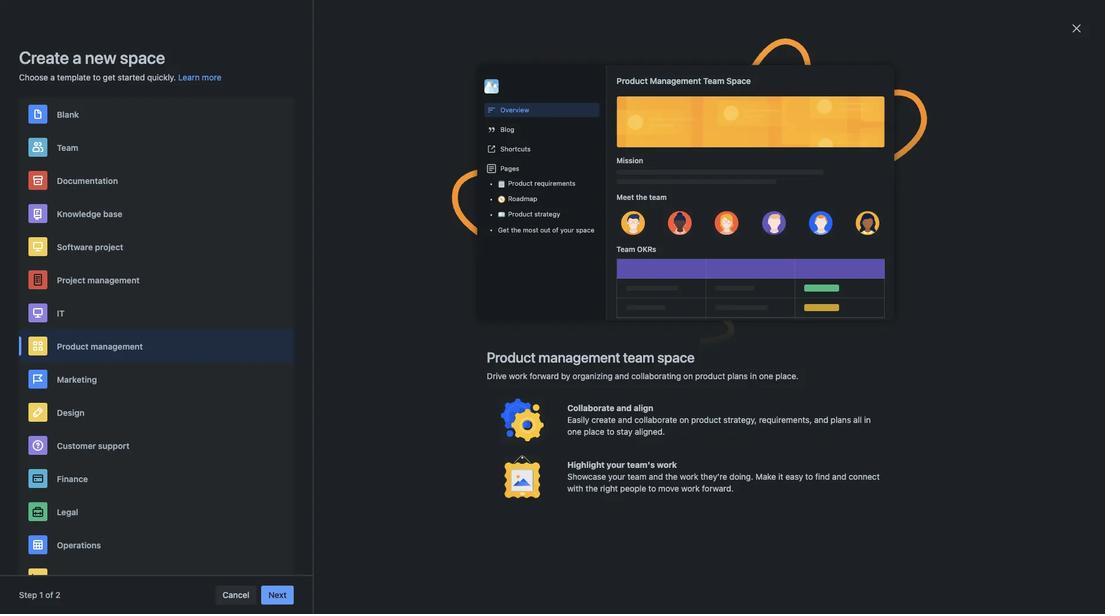 Task type: vqa. For each thing, say whether or not it's contained in the screenshot.
Visited 15 minutes ago
yes



Task type: describe. For each thing, give the bounding box(es) containing it.
and right find
[[832, 472, 846, 482]]

to right person in the bottom right of the page
[[689, 394, 696, 405]]

2 vertical spatial or
[[582, 519, 590, 529]]

project
[[95, 242, 123, 252]]

design
[[57, 408, 84, 418]]

input
[[355, 507, 374, 517]]

paste
[[367, 495, 388, 505]]

the down product strategy
[[511, 226, 521, 234]]

product management team space
[[617, 76, 751, 86]]

organizing
[[573, 371, 613, 381]]

2023 inside get the most out of your team space october 20, 2023
[[482, 275, 502, 285]]

input/help
[[549, 507, 587, 517]]

week.
[[470, 495, 492, 505]]

time
[[400, 418, 418, 428]]

a right choose
[[50, 72, 55, 82]]

first down 'where'
[[330, 92, 342, 100]]

visited down my first space
[[627, 108, 649, 116]]

place.
[[776, 371, 799, 381]]

a inside date  participants list meeting participants using their @ mention names @ mention a person to add them as an attendee and they will be notified.  goals list goals for this meeting (e.g., set design priorities for fy19) discussion topics time item presenter notes add notes for each discussion topic  action items add action items to close the loo
[[653, 394, 658, 405]]

get the most out of your team space october 20, 2023
[[340, 261, 502, 285]]

first down management
[[660, 92, 672, 100]]

first inside create a stellar overview the overview is the first page visitors will see when they visit your space, so it helps to include some information on what the space is about and what your team is working on. overview.svg add a header image. this gives your overview visual appeal and makes it welcoming for visitors. explain what the space is for. start
[[500, 294, 515, 304]]

choose
[[19, 72, 48, 82]]

software project button
[[19, 230, 294, 264]]

operations
[[57, 540, 101, 551]]

edit
[[739, 206, 754, 216]]

1 horizontal spatial some
[[394, 507, 415, 517]]

add down fy19)
[[694, 418, 710, 428]]

add down focusing
[[350, 531, 365, 541]]

team down 15
[[649, 193, 667, 202]]

header
[[328, 317, 355, 328]]

a left "few"
[[610, 495, 614, 505]]

1 vertical spatial any
[[368, 531, 381, 541]]

visited down :dart: image
[[462, 108, 484, 116]]

work inside product management team space drive work forward by organizing and collaborating on product plans in one place.
[[509, 371, 527, 381]]

greg robinson link for 10
[[484, 156, 529, 164]]

2 robinson from the left
[[666, 156, 694, 163]]

0 vertical spatial focus
[[608, 507, 631, 517]]

on inside collaborate and align easily create and collaborate on product strategy, requirements, and plans all in one place to stay aligned.
[[679, 415, 689, 425]]

names
[[583, 394, 608, 405]]

step 1 of 2
[[19, 590, 61, 601]]

:dart: image
[[462, 83, 477, 97]]

:sunflower: image
[[627, 147, 642, 161]]

my first space link down 'pick up where you left off' at the left of page
[[319, 92, 363, 100]]

add inside date  participants list meeting participants using their @ mention names @ mention a person to add them as an attendee and they will be notified.  goals list goals for this meeting (e.g., set design priorities for fy19) discussion topics time item presenter notes add notes for each discussion topic  action items add action items to close the loo
[[698, 394, 713, 405]]

1 vertical spatial it
[[576, 317, 581, 328]]

team inside get the most out of your team space october 20, 2023
[[449, 261, 472, 271]]

0 vertical spatial notes
[[728, 82, 751, 92]]

visited left 10
[[462, 172, 484, 180]]

2 horizontal spatial some
[[651, 507, 672, 517]]

topics
[[374, 418, 397, 428]]

product for product management team space drive work forward by organizing and collaborating on product plans in one place.
[[487, 349, 536, 366]]

add inside the copy and paste this section for each week. type // to add a date win add a few things that went well this week needs input add some projects or efforts that need more input/help note focus add some areas you'll be focusing on next week \n focus \n notes enter any other thoughts or feelings about this past week important links add any key links tha
[[533, 495, 547, 505]]

off
[[383, 53, 396, 62]]

project management button
[[19, 264, 294, 297]]

management for product management
[[91, 341, 143, 352]]

space inside product management team space drive work forward by organizing and collaborating on product plans in one place.
[[657, 349, 695, 366]]

for left fy19)
[[687, 406, 698, 416]]

stellar
[[363, 294, 386, 304]]

will inside create a stellar overview the overview is the first page visitors will see when they visit your space, so it helps to include some information on what the space is about and what your team is working on. overview.svg add a header image. this gives your overview visual appeal and makes it welcoming for visitors. explain what the space is for. start
[[569, 294, 581, 304]]

following
[[307, 226, 343, 236]]

to inside 'create a new space choose a template to get started quickly. learn more'
[[93, 72, 101, 82]]

october for participants
[[434, 376, 465, 386]]

type
[[495, 495, 513, 505]]

welcoming
[[583, 317, 624, 328]]

0 horizontal spatial or
[[450, 507, 458, 517]]

highlight your team's work showcase your team and the work they're doing. make it easy to find and connect with the right people to move work forward.
[[567, 460, 880, 494]]

0 vertical spatial list
[[400, 394, 414, 405]]

first down 'pick up where you left off' at the left of page
[[333, 82, 349, 92]]

- for project
[[358, 146, 361, 156]]

whiteboards
[[807, 182, 863, 192]]

• for week.
[[504, 476, 508, 486]]

of for team
[[416, 261, 425, 271]]

the right meet
[[636, 193, 647, 202]]

team's
[[627, 460, 655, 470]]

new inside 'create a new space choose a template to get started quickly. learn more'
[[85, 47, 116, 68]]

product inside product management team space drive work forward by organizing and collaborating on product plans in one place.
[[695, 371, 725, 381]]

be inside date  participants list meeting participants using their @ mention names @ mention a person to add them as an attendee and they will be notified.  goals list goals for this meeting (e.g., set design priorities for fy19) discussion topics time item presenter notes add notes for each discussion topic  action items add action items to close the loo
[[414, 406, 424, 416]]

more
[[807, 196, 826, 206]]

add inside create a stellar overview the overview is the first page visitors will see when they visit your space, so it helps to include some information on what the space is about and what your team is working on. overview.svg add a header image. this gives your overview visual appeal and makes it welcoming for visitors. explain what the space is for. start
[[716, 306, 731, 316]]

first inside template - weekly status report my first space
[[495, 92, 507, 100]]

a down helps
[[733, 306, 738, 316]]

meeting
[[694, 82, 726, 92]]

create for stellar
[[328, 294, 354, 304]]

project inside project management button
[[57, 275, 85, 285]]

enter
[[485, 519, 505, 529]]

first up 'need'
[[524, 476, 539, 486]]

team inside product management team space drive work forward by organizing and collaborating on product plans in one place.
[[623, 349, 654, 366]]

beta
[[933, 182, 953, 192]]

2 minute from the left
[[656, 108, 677, 116]]

next
[[375, 519, 391, 529]]

makes
[[549, 317, 574, 328]]

2 visited 1 minute ago from the left
[[627, 108, 690, 116]]

things
[[632, 495, 656, 505]]

set
[[609, 406, 621, 416]]

this down forward.
[[713, 495, 727, 505]]

10
[[486, 172, 493, 180]]

aligned.
[[635, 427, 665, 437]]

product for product strategy
[[508, 210, 533, 218]]

date
[[556, 495, 573, 505]]

efforts
[[461, 507, 486, 517]]

learn more link
[[178, 72, 221, 84]]

they inside date  participants list meeting participants using their @ mention names @ mention a person to add them as an attendee and they will be notified.  goals list goals for this meeting (e.g., set design priorities for fy19) discussion topics time item presenter notes add notes for each discussion topic  action items add action items to close the loo
[[381, 406, 398, 416]]

team for team
[[57, 142, 78, 153]]

to inside the copy and paste this section for each week. type // to add a date win add a few things that went well this week needs input add some projects or efforts that need more input/help note focus add some areas you'll be focusing on next week \n focus \n notes enter any other thoughts or feelings about this past week important links add any key links tha
[[523, 495, 530, 505]]

align
[[634, 403, 653, 413]]

product strategy
[[508, 210, 560, 218]]

1 horizontal spatial it
[[716, 294, 721, 304]]

1 vertical spatial focus
[[425, 519, 448, 529]]

template for template - meeting notes
[[649, 82, 686, 92]]

space,
[[678, 294, 703, 304]]

to left close
[[328, 430, 336, 440]]

2 horizontal spatial overview
[[649, 146, 686, 156]]

my first space link up //
[[510, 476, 564, 487]]

close
[[338, 430, 358, 440]]

notes inside the copy and paste this section for each week. type // to add a date win add a few things that went well this week needs input add some projects or efforts that need more input/help note focus add some areas you'll be focusing on next week \n focus \n notes enter any other thoughts or feelings about this past week important links add any key links tha
[[460, 519, 482, 529]]

the
[[424, 294, 439, 304]]

group containing overview
[[126, 52, 268, 159]]

easily
[[567, 415, 589, 425]]

overview right the
[[441, 294, 475, 304]]

this right paste
[[390, 495, 404, 505]]

october inside get the most out of your team space october 20, 2023
[[434, 275, 465, 285]]

and right requirements,
[[814, 415, 828, 425]]

my first space link up their
[[510, 375, 564, 387]]

and inside product management team space drive work forward by organizing and collaborating on product plans in one place.
[[615, 371, 629, 381]]

report
[[587, 82, 612, 92]]

ago up blog
[[514, 108, 525, 116]]

this left 'past'
[[648, 519, 662, 529]]

in down teams
[[902, 220, 909, 230]]

product for product requirements
[[508, 179, 533, 187]]

shortcuts
[[500, 145, 531, 153]]

announcements button
[[412, 222, 499, 240]]

and up topic
[[617, 403, 632, 413]]

october 20, 2023 • my first space for mention
[[434, 376, 564, 386]]

in up blogs,
[[923, 182, 931, 192]]

2 horizontal spatial what
[[701, 317, 720, 328]]

ago right pages
[[521, 172, 533, 180]]

customer
[[57, 441, 96, 451]]

are
[[866, 182, 880, 192]]

sales
[[57, 574, 78, 584]]

1 horizontal spatial what
[[548, 306, 567, 316]]

visited up discover
[[297, 172, 319, 180]]

the down helps
[[722, 317, 734, 328]]

a left stellar
[[356, 294, 360, 304]]

support
[[98, 441, 129, 451]]

plans inside collaborate and align easily create and collaborate on product strategy, requirements, and plans all in one place to stay aligned.
[[831, 415, 851, 425]]

marketing button
[[19, 363, 294, 396]]

starred
[[152, 100, 181, 110]]

visual
[[481, 317, 503, 328]]

on inside product management team space drive work forward by organizing and collaborating on product plans in one place.
[[683, 371, 693, 381]]

visited 10 minutes ago
[[462, 172, 533, 180]]

win
[[575, 495, 590, 505]]

important
[[705, 519, 743, 529]]

explain
[[672, 317, 699, 328]]

finance button
[[19, 463, 294, 496]]

requirements,
[[759, 415, 812, 425]]

next button
[[261, 586, 294, 605]]

all
[[853, 415, 862, 425]]

add down goals
[[504, 418, 519, 428]]

next
[[268, 590, 287, 601]]

about inside the copy and paste this section for each week. type // to add a date win add a few things that went well this week needs input add some projects or efforts that need more input/help note focus add some areas you'll be focusing on next week \n focus \n notes enter any other thoughts or feelings about this past week important links add any key links tha
[[624, 519, 646, 529]]

2 horizontal spatial week
[[730, 495, 749, 505]]

legal button
[[19, 496, 294, 529]]

15
[[651, 172, 658, 180]]

//
[[516, 495, 520, 505]]

on inside the copy and paste this section for each week. type // to add a date win add a few things that went well this week needs input add some projects or efforts that need more input/help note focus add some areas you'll be focusing on next week \n focus \n notes enter any other thoughts or feelings about this past week important links add any key links tha
[[363, 519, 373, 529]]

add up the note
[[592, 495, 607, 505]]

my first space link down management
[[649, 92, 693, 100]]

1 horizontal spatial 1
[[486, 108, 489, 116]]

visited left 15
[[627, 172, 649, 180]]

collaborate and align easily create and collaborate on product strategy, requirements, and plans all in one place to stay aligned.
[[567, 403, 871, 437]]

include
[[328, 306, 356, 316]]

operations button
[[19, 529, 294, 562]]

thoughts
[[545, 519, 579, 529]]

template - project plan
[[319, 146, 411, 156]]

0 horizontal spatial of
[[45, 590, 53, 601]]

notified.
[[426, 406, 458, 416]]

first up their
[[524, 376, 539, 386]]

the up move
[[665, 472, 678, 482]]

Search field
[[880, 7, 999, 26]]

collaborate
[[634, 415, 677, 425]]

:dart: image
[[462, 83, 477, 97]]

2 greg from the left
[[649, 156, 664, 163]]

1 vertical spatial meeting
[[554, 406, 585, 416]]

and up stay
[[618, 415, 632, 425]]

and up move
[[649, 472, 663, 482]]

collaborating
[[631, 371, 681, 381]]

2 horizontal spatial 1
[[651, 108, 654, 116]]

october for this
[[434, 476, 465, 486]]

template
[[57, 72, 91, 82]]

20, for using
[[467, 376, 480, 386]]

0 vertical spatial team
[[703, 76, 724, 86]]

to up things
[[648, 484, 656, 494]]

team okrs
[[617, 245, 656, 254]]

one for easily
[[567, 427, 582, 437]]

overview inside create a new space dialog
[[500, 106, 529, 114]]

for down their
[[525, 406, 535, 416]]

space inside 'create a new space choose a template to get started quickly. learn more'
[[120, 47, 165, 68]]

0 vertical spatial overview
[[152, 57, 188, 68]]

most for team
[[375, 261, 397, 271]]

close image
[[1070, 21, 1084, 36]]

a up the template
[[72, 47, 81, 68]]

it
[[57, 308, 65, 318]]

plans inside product management team space drive work forward by organizing and collaborating on product plans in one place.
[[727, 371, 748, 381]]

management
[[650, 76, 701, 86]]

to inside collaborate and align easily create and collaborate on product strategy, requirements, and plans all in one place to stay aligned.
[[607, 427, 614, 437]]

my first space link up blog
[[484, 92, 528, 100]]

ago down my first space
[[679, 108, 690, 116]]

0 vertical spatial project
[[364, 146, 392, 156]]

what's
[[326, 206, 355, 215]]

0 horizontal spatial what
[[439, 306, 457, 316]]

visitors
[[539, 294, 566, 304]]



Task type: locate. For each thing, give the bounding box(es) containing it.
ago
[[514, 108, 525, 116], [679, 108, 690, 116], [521, 172, 533, 180], [686, 172, 698, 180]]

template inside template - weekly status report my first space
[[484, 82, 520, 92]]

one
[[759, 371, 773, 381], [567, 427, 582, 437]]

blogs,
[[919, 196, 942, 206]]

and inside the copy and paste this section for each week. type // to add a date win add a few things that went well this week needs input add some projects or efforts that need more input/help note focus add some areas you'll be focusing on next week \n focus \n notes enter any other thoughts or feelings about this past week important links add any key links tha
[[350, 495, 364, 505]]

that up the enter
[[488, 507, 503, 517]]

it inside highlight your team's work showcase your team and the work they're doing. make it easy to find and connect with the right people to move work forward.
[[778, 472, 783, 482]]

the inside get the most out of your team space october 20, 2023
[[358, 261, 372, 271]]

management inside product management team space drive work forward by organizing and collaborating on product plans in one place.
[[538, 349, 620, 366]]

meeting up notified.
[[416, 394, 447, 405]]

list up time
[[400, 394, 414, 405]]

october
[[434, 275, 465, 285], [434, 376, 465, 386], [434, 476, 465, 486]]

more right learn
[[202, 72, 221, 82]]

following button
[[287, 222, 348, 240]]

your inside get the most out of your team space october 20, 2023
[[427, 261, 447, 271]]

feed
[[756, 206, 773, 216]]

1 horizontal spatial mention
[[620, 394, 651, 405]]

out inside get the most out of your team space october 20, 2023
[[399, 261, 414, 271]]

they're
[[701, 472, 727, 482]]

1 greg from the left
[[484, 156, 499, 163]]

ago down greg robinson
[[686, 172, 698, 180]]

minutes for 15
[[660, 172, 684, 180]]

1 vertical spatial most
[[375, 261, 397, 271]]

greg robinson link up visited 15 minutes ago on the top right of the page
[[649, 156, 694, 164]]

get inside get the most out of your team space october 20, 2023
[[340, 261, 356, 271]]

0 vertical spatial create
[[19, 47, 69, 68]]

software
[[57, 242, 93, 252]]

in inside "getting started in confluence greg robinson"
[[546, 146, 554, 156]]

1 horizontal spatial they
[[622, 294, 639, 304]]

product up 'them'
[[695, 371, 725, 381]]

2 greg robinson link from the left
[[649, 156, 694, 164]]

they inside create a stellar overview the overview is the first page visitors will see when they visit your space, so it helps to include some information on what the space is about and what your team is working on. overview.svg add a header image. this gives your overview visual appeal and makes it welcoming for visitors. explain what the space is for. start
[[622, 294, 639, 304]]

1 vertical spatial •
[[504, 476, 508, 486]]

product inside product management team space drive work forward by organizing and collaborating on product plans in one place.
[[487, 349, 536, 366]]

2 vertical spatial 20,
[[467, 476, 480, 486]]

in up an
[[750, 371, 757, 381]]

items down an
[[738, 418, 759, 428]]

this right goals
[[537, 406, 551, 416]]

started inside "getting started in confluence greg robinson"
[[515, 146, 544, 156]]

the down showcase
[[586, 484, 598, 494]]

0 horizontal spatial one
[[567, 427, 582, 437]]

any down next on the bottom
[[368, 531, 381, 541]]

each inside the copy and paste this section for each week. type // to add a date win add a few things that went well this week needs input add some projects or efforts that need more input/help note focus add some areas you'll be focusing on next week \n focus \n notes enter any other thoughts or feelings about this past week important links add any key links tha
[[449, 495, 468, 505]]

see
[[583, 294, 597, 304]]

product for product management
[[57, 341, 89, 352]]

for up "projects" on the bottom of the page
[[437, 495, 447, 505]]

more inside 'create a new space choose a template to get started quickly. learn more'
[[202, 72, 221, 82]]

strategy
[[535, 210, 560, 218]]

easy
[[786, 472, 803, 482]]

0 vertical spatial be
[[414, 406, 424, 416]]

1 @ from the left
[[540, 394, 547, 405]]

they up working
[[622, 294, 639, 304]]

whiteboards are available in beta more freeform than pages or blogs, whiteboards empower teams to organize and brainstorm in new ways.
[[807, 182, 953, 230]]

1 horizontal spatial new
[[911, 220, 927, 230]]

date
[[330, 394, 348, 405]]

notes inside date  participants list meeting participants using their @ mention names @ mention a person to add them as an attendee and they will be notified.  goals list goals for this meeting (e.g., set design priorities for fy19) discussion topics time item presenter notes add notes for each discussion topic  action items add action items to close the loo
[[479, 418, 502, 428]]

- for meeting
[[688, 82, 692, 92]]

0 horizontal spatial create
[[19, 47, 69, 68]]

20, inside get the most out of your team space october 20, 2023
[[467, 275, 480, 285]]

helps
[[724, 294, 744, 304]]

1 horizontal spatial add
[[698, 394, 713, 405]]

2023 for for
[[482, 476, 502, 486]]

:compass: image
[[498, 196, 505, 203], [498, 196, 505, 203]]

2 horizontal spatial team
[[703, 76, 724, 86]]

2 vertical spatial of
[[45, 590, 53, 601]]

1 vertical spatial 2023
[[482, 376, 502, 386]]

on inside create a stellar overview the overview is the first page visitors will see when they visit your space, so it helps to include some information on what the space is about and what your team is working on. overview.svg add a header image. this gives your overview visual appeal and makes it welcoming for visitors. explain what the space is for. start
[[427, 306, 436, 316]]

design button
[[19, 396, 294, 429]]

the up visual
[[486, 294, 498, 304]]

items
[[671, 418, 692, 428], [738, 418, 759, 428]]

any down 'need'
[[507, 519, 521, 529]]

- left weekly
[[523, 82, 526, 92]]

0 horizontal spatial they
[[381, 406, 398, 416]]

team button
[[19, 131, 294, 164]]

0 horizontal spatial week
[[394, 519, 413, 529]]

one inside product management team space drive work forward by organizing and collaborating on product plans in one place.
[[759, 371, 773, 381]]

1 horizontal spatial plans
[[831, 415, 851, 425]]

0 horizontal spatial most
[[375, 261, 397, 271]]

each
[[558, 418, 576, 428], [449, 495, 468, 505]]

a left the date
[[549, 495, 554, 505]]

october 20, 2023 button up "participants"
[[434, 375, 502, 387]]

legal
[[57, 507, 78, 517]]

any
[[507, 519, 521, 529], [368, 531, 381, 541]]

1 horizontal spatial of
[[416, 261, 425, 271]]

1 right step
[[39, 590, 43, 601]]

overview left visual
[[445, 317, 479, 328]]

0 vertical spatial plans
[[727, 371, 748, 381]]

1 vertical spatial list
[[486, 406, 500, 416]]

of for space
[[552, 226, 559, 234]]

2 \n from the left
[[450, 519, 458, 529]]

the up stellar
[[358, 261, 372, 271]]

and up 'input'
[[350, 495, 364, 505]]

1 minute from the left
[[490, 108, 512, 116]]

or up teams
[[908, 196, 916, 206]]

0 horizontal spatial some
[[358, 306, 379, 316]]

overview up information
[[388, 294, 422, 304]]

1 october 20, 2023 • my first space from the top
[[434, 376, 564, 386]]

on down person in the bottom right of the page
[[679, 415, 689, 425]]

list down using
[[486, 406, 500, 416]]

product management button
[[19, 330, 294, 363]]

minutes down greg robinson
[[660, 172, 684, 180]]

3 2023 from the top
[[482, 476, 502, 486]]

1 vertical spatial started
[[515, 146, 544, 156]]

management for product management team space drive work forward by organizing and collaborating on product plans in one place.
[[538, 349, 620, 366]]

create up choose
[[19, 47, 69, 68]]

and down page
[[532, 306, 546, 316]]

1 20, from the top
[[467, 275, 480, 285]]

0 horizontal spatial template
[[319, 146, 355, 156]]

1 october from the top
[[434, 275, 465, 285]]

0 horizontal spatial get
[[340, 261, 356, 271]]

template for template - project plan
[[319, 146, 355, 156]]

out for space
[[540, 226, 550, 234]]

get the most out of your space
[[498, 226, 594, 234]]

1 horizontal spatial more
[[527, 507, 546, 517]]

get for space
[[498, 226, 509, 234]]

a up priorities
[[653, 394, 658, 405]]

teams
[[894, 208, 917, 218]]

most inside create a new space dialog
[[523, 226, 538, 234]]

project management
[[57, 275, 140, 285]]

to inside the whiteboards are available in beta more freeform than pages or blogs, whiteboards empower teams to organize and brainstorm in new ways.
[[919, 208, 927, 218]]

out inside create a new space dialog
[[540, 226, 550, 234]]

team for team okrs
[[617, 245, 635, 254]]

will inside date  participants list meeting participants using their @ mention names @ mention a person to add them as an attendee and they will be notified.  goals list goals for this meeting (e.g., set design priorities for fy19) discussion topics time item presenter notes add notes for each discussion topic  action items add action items to close the loo
[[400, 406, 412, 416]]

be
[[414, 406, 424, 416], [720, 507, 729, 517]]

getting
[[484, 146, 513, 156]]

meet
[[617, 193, 634, 202]]

team inside create a stellar overview the overview is the first page visitors will see when they visit your space, so it helps to include some information on what the space is about and what your team is working on. overview.svg add a header image. this gives your overview visual appeal and makes it welcoming for visitors. explain what the space is for. start
[[588, 306, 607, 316]]

1 vertical spatial that
[[488, 507, 503, 517]]

notes down efforts
[[460, 519, 482, 529]]

product for product management team space
[[617, 76, 648, 86]]

out up information
[[399, 261, 414, 271]]

this inside date  participants list meeting participants using their @ mention names @ mention a person to add them as an attendee and they will be notified.  goals list goals for this meeting (e.g., set design priorities for fy19) discussion topics time item presenter notes add notes for each discussion topic  action items add action items to close the loo
[[537, 406, 551, 416]]

meet the team
[[617, 193, 667, 202]]

the inside date  participants list meeting participants using their @ mention names @ mention a person to add them as an attendee and they will be notified.  goals list goals for this meeting (e.g., set design priorities for fy19) discussion topics time item presenter notes add notes for each discussion topic  action items add action items to close the loo
[[361, 430, 373, 440]]

- for weekly
[[523, 82, 526, 92]]

minutes for 10
[[495, 172, 519, 180]]

project down software
[[57, 275, 85, 285]]

20, for section
[[467, 476, 480, 486]]

0 vertical spatial or
[[908, 196, 916, 206]]

to down create
[[607, 427, 614, 437]]

0 horizontal spatial it
[[576, 317, 581, 328]]

0 horizontal spatial visited 1 minute ago
[[462, 108, 525, 116]]

that
[[658, 495, 673, 505], [488, 507, 503, 517]]

priorities
[[652, 406, 685, 416]]

focus down "few"
[[608, 507, 631, 517]]

new inside the whiteboards are available in beta more freeform than pages or blogs, whiteboards empower teams to organize and brainstorm in new ways.
[[911, 220, 927, 230]]

1 horizontal spatial greg robinson link
[[649, 156, 694, 164]]

overview link
[[126, 52, 268, 73]]

:wave: image
[[462, 147, 477, 161], [462, 147, 477, 161]]

1 minutes from the left
[[495, 172, 519, 180]]

:sunflower: image
[[627, 147, 642, 161]]

2023 for their
[[482, 376, 502, 386]]

\n
[[416, 519, 423, 529], [450, 519, 458, 529]]

design
[[624, 406, 649, 416]]

requirements
[[535, 179, 576, 187]]

collaborate
[[567, 403, 615, 413]]

1 inside create a new space dialog
[[39, 590, 43, 601]]

management for project management
[[87, 275, 140, 285]]

section
[[406, 495, 434, 505]]

product up drive
[[487, 349, 536, 366]]

be up important
[[720, 507, 729, 517]]

items down priorities
[[671, 418, 692, 428]]

out down "strategy"
[[540, 226, 550, 234]]

1 vertical spatial 20,
[[467, 376, 480, 386]]

0 horizontal spatial new
[[85, 47, 116, 68]]

most inside get the most out of your team space october 20, 2023
[[375, 261, 397, 271]]

2 mention from the left
[[620, 394, 651, 405]]

2 vertical spatial october
[[434, 476, 465, 486]]

0 vertical spatial any
[[507, 519, 521, 529]]

2 horizontal spatial it
[[778, 472, 783, 482]]

for inside the copy and paste this section for each week. type // to add a date win add a few things that went well this week needs input add some projects or efforts that need more input/help note focus add some areas you'll be focusing on next week \n focus \n notes enter any other thoughts or feelings about this past week important links add any key links tha
[[437, 495, 447, 505]]

tha
[[418, 531, 431, 541]]

get for team
[[340, 261, 356, 271]]

20, up week.
[[467, 476, 480, 486]]

1 2023 from the top
[[482, 275, 502, 285]]

new up get
[[85, 47, 116, 68]]

2 vertical spatial 2023
[[482, 476, 502, 486]]

person
[[660, 394, 686, 405]]

1 horizontal spatial create
[[328, 294, 354, 304]]

most down product strategy
[[523, 226, 538, 234]]

overview up quickly. at the top left of page
[[152, 57, 188, 68]]

2 horizontal spatial of
[[552, 226, 559, 234]]

0 vertical spatial that
[[658, 495, 673, 505]]

management up marketing button
[[91, 341, 143, 352]]

notes down goals
[[521, 418, 543, 428]]

20, up "participants"
[[467, 376, 480, 386]]

their
[[520, 394, 537, 405]]

of inside get the most out of your team space october 20, 2023
[[416, 261, 425, 271]]

:sunglasses: image
[[297, 147, 312, 161], [297, 147, 312, 161]]

focus down "projects" on the bottom of the page
[[425, 519, 448, 529]]

first left page
[[500, 294, 515, 304]]

most for space
[[523, 226, 538, 234]]

be inside the copy and paste this section for each week. type // to add a date win add a few things that went well this week needs input add some projects or efforts that need more input/help note focus add some areas you'll be focusing on next week \n focus \n notes enter any other thoughts or feelings about this past week important links add any key links tha
[[720, 507, 729, 517]]

0 horizontal spatial 1
[[39, 590, 43, 601]]

started right get
[[118, 72, 145, 82]]

in left confluence
[[546, 146, 554, 156]]

visited down 'my first space my first space'
[[297, 108, 319, 116]]

started inside 'create a new space choose a template to get started quickly. learn more'
[[118, 72, 145, 82]]

space inside template - weekly status report my first space
[[509, 92, 528, 100]]

2 items from the left
[[738, 418, 759, 428]]

global element
[[7, 0, 878, 33]]

1 • from the top
[[504, 376, 508, 386]]

october 20, 2023 • my first space up type
[[434, 476, 564, 486]]

2 horizontal spatial template
[[649, 82, 686, 92]]

1 horizontal spatial will
[[569, 294, 581, 304]]

banner
[[0, 0, 1105, 33]]

0 horizontal spatial started
[[118, 72, 145, 82]]

1 horizontal spatial week
[[683, 519, 703, 529]]

each inside date  participants list meeting participants using their @ mention names @ mention a person to add them as an attendee and they will be notified.  goals list goals for this meeting (e.g., set design priorities for fy19) discussion topics time item presenter notes add notes for each discussion topic  action items add action items to close the loo
[[558, 418, 576, 428]]

0 vertical spatial each
[[558, 418, 576, 428]]

product down roadmap
[[508, 210, 533, 218]]

1 vertical spatial be
[[720, 507, 729, 517]]

0 vertical spatial out
[[540, 226, 550, 234]]

about inside create a stellar overview the overview is the first page visitors will see when they visit your space, so it helps to include some information on what the space is about and what your team is working on. overview.svg add a header image. this gives your overview visual appeal and makes it welcoming for visitors. explain what the space is for. start
[[508, 306, 530, 316]]

greg up 10
[[484, 156, 499, 163]]

one down easily
[[567, 427, 582, 437]]

add up next on the bottom
[[377, 507, 392, 517]]

0 horizontal spatial project
[[57, 275, 85, 285]]

1 vertical spatial out
[[399, 261, 414, 271]]

1 vertical spatial october
[[434, 376, 465, 386]]

product inside button
[[57, 341, 89, 352]]

overview.svg
[[665, 306, 714, 316]]

1 horizontal spatial list
[[486, 406, 500, 416]]

as
[[737, 394, 746, 405]]

3 20, from the top
[[467, 476, 480, 486]]

1 horizontal spatial project
[[364, 146, 392, 156]]

my inside template - weekly status report my first space
[[484, 92, 493, 100]]

0 horizontal spatial more
[[202, 72, 221, 82]]

it right the so
[[716, 294, 721, 304]]

1 vertical spatial of
[[416, 261, 425, 271]]

starred link
[[126, 95, 268, 116]]

1 vertical spatial add
[[533, 495, 547, 505]]

for.
[[337, 329, 349, 339]]

1 items from the left
[[671, 418, 692, 428]]

1 vertical spatial october 20, 2023 • my first space
[[434, 476, 564, 486]]

more inside the copy and paste this section for each week. type // to add a date win add a few things that went well this week needs input add some projects or efforts that need more input/help note focus add some areas you'll be focusing on next week \n focus \n notes enter any other thoughts or feelings about this past week important links add any key links tha
[[527, 507, 546, 517]]

1 vertical spatial overview
[[500, 106, 529, 114]]

visitors.
[[639, 317, 669, 328]]

0 horizontal spatial greg
[[484, 156, 499, 163]]

create a new space dialog
[[0, 0, 1105, 615]]

0 horizontal spatial overview
[[152, 57, 188, 68]]

group
[[126, 52, 268, 159]]

create
[[19, 47, 69, 68], [328, 294, 354, 304]]

product up roadmap
[[508, 179, 533, 187]]

1 october 20, 2023 button from the top
[[434, 274, 502, 286]]

team down blank
[[57, 142, 78, 153]]

2023 up using
[[482, 376, 502, 386]]

october up the
[[434, 275, 465, 285]]

in right all
[[864, 415, 871, 425]]

0 horizontal spatial minute
[[490, 108, 512, 116]]

focus
[[608, 507, 631, 517], [425, 519, 448, 529]]

• up using
[[504, 376, 508, 386]]

2 october 20, 2023 • my first space from the top
[[434, 476, 564, 486]]

1 horizontal spatial robinson
[[666, 156, 694, 163]]

1 vertical spatial one
[[567, 427, 582, 437]]

management
[[87, 275, 140, 285], [91, 341, 143, 352], [538, 349, 620, 366]]

:book: image
[[498, 212, 505, 219], [498, 212, 505, 219]]

1 horizontal spatial minutes
[[660, 172, 684, 180]]

cancel button
[[215, 586, 257, 605]]

drive
[[487, 371, 507, 381]]

or down the note
[[582, 519, 590, 529]]

what down the so
[[701, 317, 720, 328]]

discussion
[[330, 418, 372, 428]]

where
[[318, 53, 344, 62]]

0 horizontal spatial items
[[671, 418, 692, 428]]

0 vertical spatial they
[[622, 294, 639, 304]]

new
[[85, 47, 116, 68], [911, 220, 927, 230]]

1 vertical spatial new
[[911, 220, 927, 230]]

for left easily
[[545, 418, 556, 428]]

0 vertical spatial new
[[85, 47, 116, 68]]

knowledge base button
[[19, 197, 294, 230]]

2023 up week.
[[482, 476, 502, 486]]

presenter
[[440, 418, 477, 428]]

create inside 'create a new space choose a template to get started quickly. learn more'
[[19, 47, 69, 68]]

0 horizontal spatial @
[[540, 394, 547, 405]]

1 horizontal spatial notes
[[728, 82, 751, 92]]

for inside create a stellar overview the overview is the first page visitors will see when they visit your space, so it helps to include some information on what the space is about and what your team is working on. overview.svg add a header image. this gives your overview visual appeal and makes it welcoming for visitors. explain what the space is for. start
[[627, 317, 637, 328]]

space inside get the most out of your team space october 20, 2023
[[474, 261, 500, 271]]

to inside create a stellar overview the overview is the first page visitors will see when they visit your space, so it helps to include some information on what the space is about and what your team is working on. overview.svg add a header image. this gives your overview visual appeal and makes it welcoming for visitors. explain what the space is for. start
[[746, 294, 754, 304]]

mission
[[617, 156, 643, 165]]

discover
[[287, 206, 324, 215]]

links
[[399, 531, 416, 541]]

greg robinson link for 15
[[649, 156, 694, 164]]

one inside collaborate and align easily create and collaborate on product strategy, requirements, and plans all in one place to stay aligned.
[[567, 427, 582, 437]]

and left makes
[[533, 317, 547, 328]]

notes right meeting
[[728, 82, 751, 92]]

appeal
[[505, 317, 531, 328]]

team inside highlight your team's work showcase your team and the work they're doing. make it easy to find and connect with the right people to move work forward.
[[627, 472, 647, 482]]

the left loo on the left bottom of page
[[361, 430, 373, 440]]

1 horizontal spatial that
[[658, 495, 673, 505]]

1 horizontal spatial get
[[498, 226, 509, 234]]

2 october from the top
[[434, 376, 465, 386]]

:notepad_spiral: image
[[498, 181, 505, 188], [498, 181, 505, 188]]

1 vertical spatial about
[[624, 519, 646, 529]]

template for template - weekly status report my first space
[[484, 82, 520, 92]]

1 visited 1 minute ago from the left
[[462, 108, 525, 116]]

weekly
[[529, 82, 558, 92]]

to left find
[[805, 472, 813, 482]]

1 greg robinson link from the left
[[484, 156, 529, 164]]

status
[[560, 82, 585, 92]]

0 vertical spatial it
[[716, 294, 721, 304]]

3 october from the top
[[434, 476, 465, 486]]

2 2023 from the top
[[482, 376, 502, 386]]

one for space
[[759, 371, 773, 381]]

2 @ from the left
[[610, 394, 618, 405]]

cancel
[[223, 590, 249, 601]]

recent link
[[126, 73, 268, 95]]

0 vertical spatial october 20, 2023 button
[[434, 274, 502, 286]]

1 horizontal spatial team
[[617, 245, 635, 254]]

in inside collaborate and align easily create and collaborate on product strategy, requirements, and plans all in one place to stay aligned.
[[864, 415, 871, 425]]

to right helps
[[746, 294, 754, 304]]

each up efforts
[[449, 495, 468, 505]]

2 vertical spatial overview
[[649, 146, 686, 156]]

1 robinson from the left
[[501, 156, 529, 163]]

out for team
[[399, 261, 414, 271]]

0 vertical spatial october 20, 2023 • my first space
[[434, 376, 564, 386]]

1 horizontal spatial items
[[738, 418, 759, 428]]

some inside create a stellar overview the overview is the first page visitors will see when they visit your space, so it helps to include some information on what the space is about and what your team is working on. overview.svg add a header image. this gives your overview visual appeal and makes it welcoming for visitors. explain what the space is for. start
[[358, 306, 379, 316]]

0 horizontal spatial add
[[533, 495, 547, 505]]

0 horizontal spatial that
[[488, 507, 503, 517]]

product inside collaborate and align easily create and collaborate on product strategy, requirements, and plans all in one place to stay aligned.
[[691, 415, 721, 425]]

brainstorm
[[858, 220, 900, 230]]

2 october 20, 2023 button from the top
[[434, 375, 502, 387]]

visit
[[641, 294, 656, 304]]

0 vertical spatial one
[[759, 371, 773, 381]]

the down get the most out of your team space october 20, 2023
[[459, 306, 472, 316]]

2 20, from the top
[[467, 376, 480, 386]]

other
[[523, 519, 543, 529]]

1 horizontal spatial about
[[624, 519, 646, 529]]

product right report
[[617, 76, 648, 86]]

2 horizontal spatial or
[[908, 196, 916, 206]]

0 vertical spatial 2023
[[482, 275, 502, 285]]

get
[[498, 226, 509, 234], [340, 261, 356, 271]]

fy19)
[[700, 406, 722, 416]]

projects
[[417, 507, 448, 517]]

to right //
[[523, 495, 530, 505]]

team inside 'button'
[[57, 142, 78, 153]]

this
[[385, 317, 401, 328]]

or inside the whiteboards are available in beta more freeform than pages or blogs, whiteboards empower teams to organize and brainstorm in new ways.
[[908, 196, 916, 206]]

•
[[504, 376, 508, 386], [504, 476, 508, 486]]

greg robinson
[[649, 156, 694, 163]]

most up stellar
[[375, 261, 397, 271]]

it
[[716, 294, 721, 304], [576, 317, 581, 328], [778, 472, 783, 482]]

0 horizontal spatial robinson
[[501, 156, 529, 163]]

blank
[[57, 109, 79, 119]]

1 vertical spatial each
[[449, 495, 468, 505]]

some up the image.
[[358, 306, 379, 316]]

in inside product management team space drive work forward by organizing and collaborating on product plans in one place.
[[750, 371, 757, 381]]

on up person in the bottom right of the page
[[683, 371, 693, 381]]

and inside the whiteboards are available in beta more freeform than pages or blogs, whiteboards empower teams to organize and brainstorm in new ways.
[[842, 220, 856, 230]]

(e.g.,
[[587, 406, 606, 416]]

visited 1 minute ago up blog
[[462, 108, 525, 116]]

forward
[[530, 371, 559, 381]]

0 vertical spatial will
[[569, 294, 581, 304]]

them
[[715, 394, 735, 405]]

:notepad_spiral: image
[[627, 83, 642, 97], [627, 83, 642, 97]]

1 \n from the left
[[416, 519, 423, 529]]

notes inside date  participants list meeting participants using their @ mention names @ mention a person to add them as an attendee and they will be notified.  goals list goals for this meeting (e.g., set design priorities for fy19) discussion topics time item presenter notes add notes for each discussion topic  action items add action items to close the loo
[[521, 418, 543, 428]]

2023
[[482, 275, 502, 285], [482, 376, 502, 386], [482, 476, 502, 486]]

meeting left (e.g.,
[[554, 406, 585, 416]]

robinson inside "getting started in confluence greg robinson"
[[501, 156, 529, 163]]

2 • from the top
[[504, 476, 508, 486]]

greg
[[484, 156, 499, 163], [649, 156, 664, 163]]

for
[[627, 317, 637, 328], [525, 406, 535, 416], [687, 406, 698, 416], [545, 418, 556, 428], [437, 495, 447, 505]]

minutes right 10
[[495, 172, 519, 180]]

1 mention from the left
[[549, 394, 580, 405]]

october 20, 2023 • my first space for week.
[[434, 476, 564, 486]]

1 horizontal spatial visited 1 minute ago
[[627, 108, 690, 116]]

0 horizontal spatial -
[[358, 146, 361, 156]]

greg inside "getting started in confluence greg robinson"
[[484, 156, 499, 163]]

0 horizontal spatial will
[[400, 406, 412, 416]]

get inside create a new space dialog
[[498, 226, 509, 234]]

• for mention
[[504, 376, 508, 386]]

create inside create a stellar overview the overview is the first page visitors will see when they visit your space, so it helps to include some information on what the space is about and what your team is working on. overview.svg add a header image. this gives your overview visual appeal and makes it welcoming for visitors. explain what the space is for. start
[[328, 294, 354, 304]]

0 vertical spatial about
[[508, 306, 530, 316]]

0 vertical spatial 20,
[[467, 275, 480, 285]]

and inside date  participants list meeting participants using their @ mention names @ mention a person to add them as an attendee and they will be notified.  goals list goals for this meeting (e.g., set design priorities for fy19) discussion topics time item presenter notes add notes for each discussion topic  action items add action items to close the loo
[[364, 406, 379, 416]]

2 minutes from the left
[[660, 172, 684, 180]]

@
[[540, 394, 547, 405], [610, 394, 618, 405]]

0 horizontal spatial meeting
[[416, 394, 447, 405]]

october 20, 2023 button up the
[[434, 274, 502, 286]]

create for new
[[19, 47, 69, 68]]

strategy,
[[724, 415, 757, 425]]

\n up tha at the left bottom of the page
[[416, 519, 423, 529]]

- inside template - weekly status report my first space
[[523, 82, 526, 92]]

about up appeal
[[508, 306, 530, 316]]

add down things
[[634, 507, 649, 517]]

0 vertical spatial started
[[118, 72, 145, 82]]



